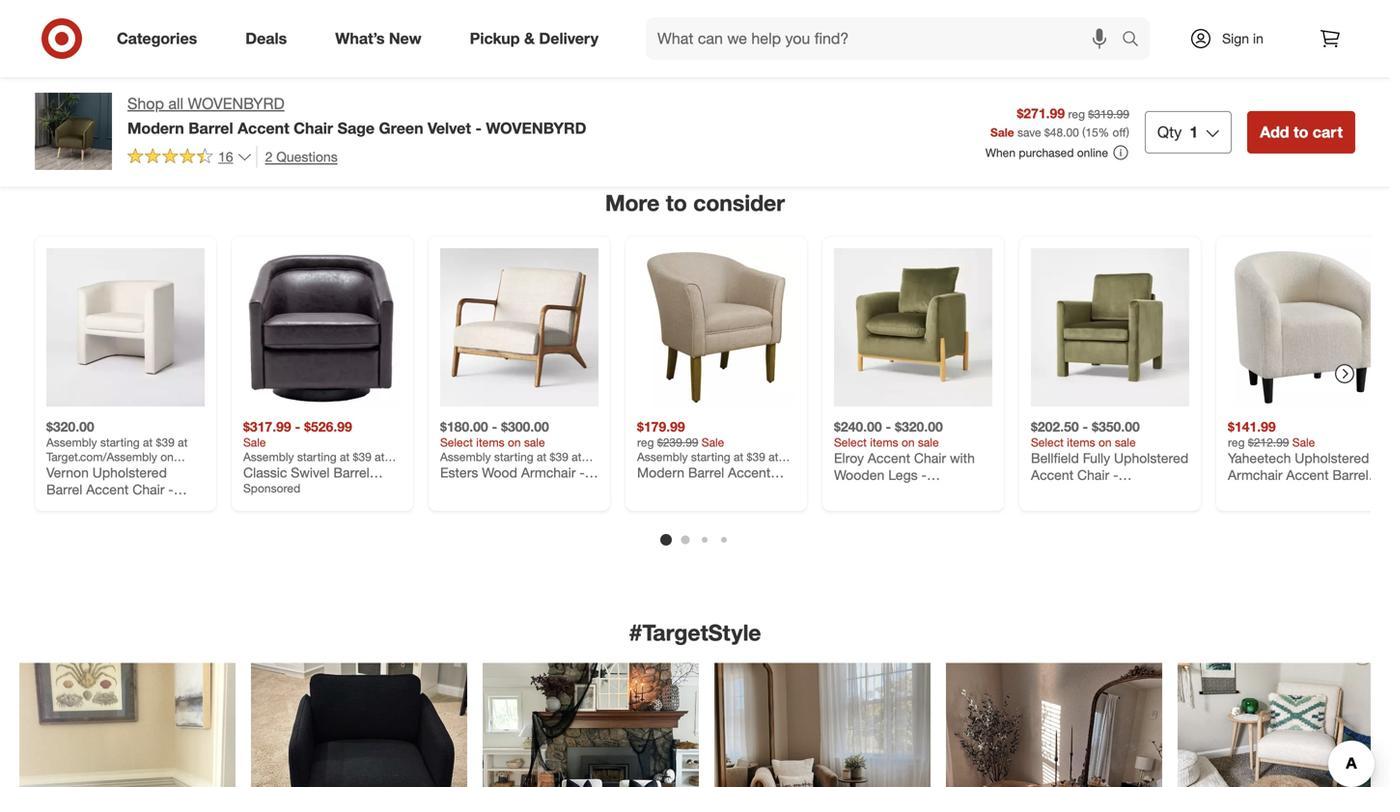 Task type: describe. For each thing, give the bounding box(es) containing it.
shop
[[127, 94, 164, 113]]

modern barrel accent chair - homepop image
[[637, 248, 796, 406]]

- for $317.99
[[295, 418, 301, 435]]

off
[[1113, 125, 1127, 139]]

- for $180.00
[[492, 418, 498, 435]]

sale for $141.99
[[1293, 435, 1316, 449]]

$317.99
[[243, 418, 291, 435]]

select
[[46, 464, 77, 478]]

questions
[[276, 148, 338, 165]]

$239.99
[[657, 435, 699, 449]]

add
[[1260, 122, 1290, 141]]

reg for $271.99
[[1068, 107, 1085, 121]]

user image by @inloveonorchard image
[[715, 663, 931, 787]]

reg for $141.99
[[1228, 435, 1245, 449]]

)
[[1127, 125, 1130, 139]]

16
[[218, 148, 233, 165]]

when purchased online
[[986, 145, 1109, 160]]

purchased
[[1019, 145, 1074, 160]]

add to cart button
[[1248, 111, 1356, 153]]

2
[[265, 148, 273, 165]]

barrel inside shop all wovenbyrd modern barrel accent chair sage green velvet - wovenbyrd
[[189, 119, 233, 137]]

items inside $320.00 assembly starting at $39 at target.com/assembly  on select items
[[81, 464, 109, 478]]

select for $202.50
[[1031, 435, 1064, 449]]

chair inside $141.99 reg $212.99 sale yaheetech upholstered armchair accent barrel chair ivory
[[1228, 483, 1260, 500]]

cart
[[1313, 122, 1343, 141]]

ivory
[[1264, 483, 1294, 500]]

user image by @alyssajaclynhome image
[[946, 663, 1163, 787]]

2 questions
[[265, 148, 338, 165]]

%
[[1099, 125, 1110, 139]]

$
[[1045, 125, 1050, 139]]

in
[[1253, 30, 1264, 47]]

items for $180.00
[[476, 435, 505, 449]]

items for $240.00
[[870, 435, 899, 449]]

$180.00 - $300.00 select items on sale
[[440, 418, 549, 449]]

when
[[986, 145, 1016, 160]]

(
[[1083, 125, 1086, 139]]

esters wood armchair - threshold™ image
[[440, 248, 599, 406]]

$526.99
[[304, 418, 352, 435]]

vernon upholstered barrel accent chair - threshold™ designed with studio mcgee image
[[46, 248, 205, 406]]

yaheetech
[[1228, 449, 1292, 466]]

categories link
[[100, 17, 221, 60]]

on for $300.00
[[508, 435, 521, 449]]

pickup & delivery link
[[454, 17, 623, 60]]

save
[[1018, 125, 1042, 139]]

to for cart
[[1294, 122, 1309, 141]]

chairs
[[285, 93, 330, 112]]

sale for $179.99
[[702, 435, 725, 449]]

$320.00 inside "$240.00 - $320.00 select items on sale"
[[895, 418, 943, 435]]

add to cart
[[1260, 122, 1343, 141]]

$180.00
[[440, 418, 488, 435]]

armchair
[[1228, 466, 1283, 483]]

upholstered
[[1295, 449, 1370, 466]]

more
[[605, 189, 660, 216]]

sign
[[1223, 30, 1250, 47]]

categories
[[117, 29, 197, 48]]

$271.99
[[1017, 105, 1065, 122]]

user image by @itslanejo image
[[1178, 663, 1391, 787]]

1
[[1190, 122, 1199, 141]]

search button
[[1113, 17, 1160, 64]]

pickup & delivery
[[470, 29, 599, 48]]

#targetstyle
[[629, 619, 761, 646]]

48.00
[[1050, 125, 1079, 139]]

related categories
[[596, 38, 795, 65]]

what's new
[[335, 29, 422, 48]]

on for $320.00
[[902, 435, 915, 449]]

1 at from the left
[[143, 435, 153, 449]]

accent inside $141.99 reg $212.99 sale yaheetech upholstered armchair accent barrel chair ivory
[[1287, 466, 1329, 483]]

user image by @adendyut image
[[19, 663, 236, 787]]

$202.50
[[1031, 418, 1079, 435]]

$317.99 - $526.99 sale
[[243, 418, 352, 449]]

2 at from the left
[[178, 435, 188, 449]]

green
[[379, 119, 424, 137]]

sponsored
[[243, 481, 301, 495]]

user image by @janib2191 image
[[251, 663, 467, 787]]

2 questions link
[[256, 146, 338, 168]]

select for $240.00
[[834, 435, 867, 449]]

$212.99
[[1248, 435, 1290, 449]]

- for $240.00
[[886, 418, 892, 435]]

$240.00
[[834, 418, 882, 435]]



Task type: locate. For each thing, give the bounding box(es) containing it.
on
[[508, 435, 521, 449], [902, 435, 915, 449], [1099, 435, 1112, 449], [161, 449, 174, 464]]

chair inside shop all wovenbyrd modern barrel accent chair sage green velvet - wovenbyrd
[[294, 119, 333, 137]]

bedding
[[1043, 93, 1101, 112]]

1 horizontal spatial sale
[[918, 435, 939, 449]]

1 sale from the left
[[524, 435, 545, 449]]

&
[[524, 29, 535, 48]]

2 $320.00 from the left
[[895, 418, 943, 435]]

reg up '('
[[1068, 107, 1085, 121]]

- right velvet
[[476, 119, 482, 137]]

qty
[[1158, 122, 1182, 141]]

accent down $212.99
[[1287, 466, 1329, 483]]

$202.50 - $350.00 select items on sale
[[1031, 418, 1140, 449]]

accent inside shop all wovenbyrd modern barrel accent chair sage green velvet - wovenbyrd
[[238, 119, 289, 137]]

- inside $180.00 - $300.00 select items on sale
[[492, 418, 498, 435]]

$179.99 reg $239.99 sale
[[637, 418, 725, 449]]

- inside shop all wovenbyrd modern barrel accent chair sage green velvet - wovenbyrd
[[476, 119, 482, 137]]

0 vertical spatial wovenbyrd
[[188, 94, 285, 113]]

1 select from the left
[[440, 435, 473, 449]]

wovenbyrd up 16
[[188, 94, 285, 113]]

on right $202.50
[[1099, 435, 1112, 449]]

kids'
[[1005, 93, 1039, 112]]

related
[[596, 38, 677, 65]]

- inside $317.99 - $526.99 sale
[[295, 418, 301, 435]]

1 vertical spatial to
[[666, 189, 687, 216]]

items inside $180.00 - $300.00 select items on sale
[[476, 435, 505, 449]]

chair down chairs
[[294, 119, 333, 137]]

classic swivel barrel chair - wovenbyrd image
[[243, 248, 402, 406]]

2 sale from the left
[[918, 435, 939, 449]]

assembly
[[46, 435, 97, 449]]

items inside $202.50 - $350.00 select items on sale
[[1067, 435, 1096, 449]]

1 horizontal spatial accent
[[1287, 466, 1329, 483]]

select inside $202.50 - $350.00 select items on sale
[[1031, 435, 1064, 449]]

16 link
[[127, 146, 253, 169]]

chairs link
[[269, 81, 346, 124]]

sale inside $180.00 - $300.00 select items on sale
[[524, 435, 545, 449]]

0 vertical spatial to
[[1294, 122, 1309, 141]]

velvet
[[428, 119, 471, 137]]

on right $180.00
[[508, 435, 521, 449]]

$320.00 right $240.00
[[895, 418, 943, 435]]

sale for $271.99
[[991, 125, 1015, 139]]

barrel
[[189, 119, 233, 137], [1333, 466, 1369, 483]]

1 horizontal spatial at
[[178, 435, 188, 449]]

more to consider
[[605, 189, 785, 216]]

$320.00 up target.com/assembly
[[46, 418, 94, 435]]

on inside $202.50 - $350.00 select items on sale
[[1099, 435, 1112, 449]]

sale inside $317.99 - $526.99 sale
[[243, 435, 266, 449]]

elroy accent chair with wooden legs - threshold™ designed with studio mcgee image
[[834, 248, 993, 406]]

user image by @rokthehome image
[[483, 663, 699, 787]]

3 select from the left
[[1031, 435, 1064, 449]]

0 horizontal spatial reg
[[637, 435, 654, 449]]

15
[[1086, 125, 1099, 139]]

all
[[168, 94, 184, 113]]

sale right $180.00
[[524, 435, 545, 449]]

to for consider
[[666, 189, 687, 216]]

what's new link
[[319, 17, 446, 60]]

on inside $320.00 assembly starting at $39 at target.com/assembly  on select items
[[161, 449, 174, 464]]

1 vertical spatial wovenbyrd
[[486, 119, 587, 137]]

sale
[[524, 435, 545, 449], [918, 435, 939, 449], [1115, 435, 1136, 449]]

0 vertical spatial accent
[[238, 119, 289, 137]]

3 sale from the left
[[1115, 435, 1136, 449]]

$350.00
[[1092, 418, 1140, 435]]

on inside "$240.00 - $320.00 select items on sale"
[[902, 435, 915, 449]]

kids' bedding link
[[989, 81, 1118, 124]]

What can we help you find? suggestions appear below search field
[[646, 17, 1127, 60]]

reg for $179.99
[[637, 435, 654, 449]]

1 horizontal spatial to
[[1294, 122, 1309, 141]]

2 horizontal spatial select
[[1031, 435, 1064, 449]]

0 vertical spatial barrel
[[189, 119, 233, 137]]

sale up sponsored
[[243, 435, 266, 449]]

sale right $212.99
[[1293, 435, 1316, 449]]

yaheetech upholstered armchair accent barrel chair ivory image
[[1228, 248, 1387, 406]]

2 horizontal spatial sale
[[1115, 435, 1136, 449]]

bellfield fully upholstered accent chair - threshold™ designed with studio mcgee image
[[1031, 248, 1190, 406]]

- inside "$240.00 - $320.00 select items on sale"
[[886, 418, 892, 435]]

deals link
[[229, 17, 311, 60]]

what's
[[335, 29, 385, 48]]

chair left ivory
[[1228, 483, 1260, 500]]

2 select from the left
[[834, 435, 867, 449]]

qty 1
[[1158, 122, 1199, 141]]

sale for $350.00
[[1115, 435, 1136, 449]]

- right $180.00
[[492, 418, 498, 435]]

sage
[[338, 119, 375, 137]]

0 horizontal spatial $320.00
[[46, 418, 94, 435]]

reg left $239.99
[[637, 435, 654, 449]]

reg left $212.99
[[1228, 435, 1245, 449]]

1 vertical spatial chair
[[1228, 483, 1260, 500]]

on inside $180.00 - $300.00 select items on sale
[[508, 435, 521, 449]]

0 horizontal spatial select
[[440, 435, 473, 449]]

sale right $202.50
[[1115, 435, 1136, 449]]

$320.00 inside $320.00 assembly starting at $39 at target.com/assembly  on select items
[[46, 418, 94, 435]]

starting
[[100, 435, 140, 449]]

sale for $320.00
[[918, 435, 939, 449]]

1 horizontal spatial chair
[[1228, 483, 1260, 500]]

$271.99 reg $319.99 sale save $ 48.00 ( 15 % off )
[[991, 105, 1130, 139]]

0 horizontal spatial barrel
[[189, 119, 233, 137]]

sale right $240.00
[[918, 435, 939, 449]]

at left $39
[[143, 435, 153, 449]]

to inside add to cart button
[[1294, 122, 1309, 141]]

at
[[143, 435, 153, 449], [178, 435, 188, 449]]

2 horizontal spatial reg
[[1228, 435, 1245, 449]]

to right add
[[1294, 122, 1309, 141]]

sale inside the $271.99 reg $319.99 sale save $ 48.00 ( 15 % off )
[[991, 125, 1015, 139]]

on for $350.00
[[1099, 435, 1112, 449]]

$141.99 reg $212.99 sale yaheetech upholstered armchair accent barrel chair ivory
[[1228, 418, 1370, 500]]

1 horizontal spatial wovenbyrd
[[486, 119, 587, 137]]

1 vertical spatial barrel
[[1333, 466, 1369, 483]]

to right more
[[666, 189, 687, 216]]

- right $317.99
[[295, 418, 301, 435]]

sale inside $202.50 - $350.00 select items on sale
[[1115, 435, 1136, 449]]

0 horizontal spatial accent
[[238, 119, 289, 137]]

$320.00
[[46, 418, 94, 435], [895, 418, 943, 435]]

$320.00 assembly starting at $39 at target.com/assembly  on select items
[[46, 418, 188, 478]]

1 horizontal spatial reg
[[1068, 107, 1085, 121]]

items for $202.50
[[1067, 435, 1096, 449]]

accent up 2
[[238, 119, 289, 137]]

$141.99
[[1228, 418, 1276, 435]]

1 $320.00 from the left
[[46, 418, 94, 435]]

-
[[476, 119, 482, 137], [295, 418, 301, 435], [492, 418, 498, 435], [886, 418, 892, 435], [1083, 418, 1089, 435]]

sale up when
[[991, 125, 1015, 139]]

items inside "$240.00 - $320.00 select items on sale"
[[870, 435, 899, 449]]

deals
[[245, 29, 287, 48]]

items
[[476, 435, 505, 449], [870, 435, 899, 449], [1067, 435, 1096, 449], [81, 464, 109, 478]]

wovenbyrd right velvet
[[486, 119, 587, 137]]

select
[[440, 435, 473, 449], [834, 435, 867, 449], [1031, 435, 1064, 449]]

barrel inside $141.99 reg $212.99 sale yaheetech upholstered armchair accent barrel chair ivory
[[1333, 466, 1369, 483]]

0 horizontal spatial at
[[143, 435, 153, 449]]

- inside $202.50 - $350.00 select items on sale
[[1083, 418, 1089, 435]]

accent
[[238, 119, 289, 137], [1287, 466, 1329, 483]]

select for $180.00
[[440, 435, 473, 449]]

sale for $317.99
[[243, 435, 266, 449]]

at right $39
[[178, 435, 188, 449]]

barrel right ivory
[[1333, 466, 1369, 483]]

on right $240.00
[[902, 435, 915, 449]]

sign in link
[[1173, 17, 1294, 60]]

reg inside $141.99 reg $212.99 sale yaheetech upholstered armchair accent barrel chair ivory
[[1228, 435, 1245, 449]]

sign in
[[1223, 30, 1264, 47]]

1 vertical spatial accent
[[1287, 466, 1329, 483]]

- right $240.00
[[886, 418, 892, 435]]

0 horizontal spatial chair
[[294, 119, 333, 137]]

online
[[1077, 145, 1109, 160]]

search
[[1113, 31, 1160, 50]]

$179.99
[[637, 418, 685, 435]]

shop all wovenbyrd modern barrel accent chair sage green velvet - wovenbyrd
[[127, 94, 587, 137]]

sale inside '$179.99 reg $239.99 sale'
[[702, 435, 725, 449]]

modern
[[127, 119, 184, 137]]

0 horizontal spatial wovenbyrd
[[188, 94, 285, 113]]

barrel up 16
[[189, 119, 233, 137]]

chair
[[294, 119, 333, 137], [1228, 483, 1260, 500]]

on right starting
[[161, 449, 174, 464]]

- right $202.50
[[1083, 418, 1089, 435]]

pickup
[[470, 29, 520, 48]]

0 vertical spatial chair
[[294, 119, 333, 137]]

target.com/assembly
[[46, 449, 157, 464]]

select inside $180.00 - $300.00 select items on sale
[[440, 435, 473, 449]]

1 horizontal spatial $320.00
[[895, 418, 943, 435]]

sale inside "$240.00 - $320.00 select items on sale"
[[918, 435, 939, 449]]

reg inside '$179.99 reg $239.99 sale'
[[637, 435, 654, 449]]

$319.99
[[1089, 107, 1130, 121]]

kids' bedding
[[1005, 93, 1101, 112]]

new
[[389, 29, 422, 48]]

0 horizontal spatial to
[[666, 189, 687, 216]]

sale inside $141.99 reg $212.99 sale yaheetech upholstered armchair accent barrel chair ivory
[[1293, 435, 1316, 449]]

reg inside the $271.99 reg $319.99 sale save $ 48.00 ( 15 % off )
[[1068, 107, 1085, 121]]

categories
[[683, 38, 795, 65]]

sale right $239.99
[[702, 435, 725, 449]]

image of modern barrel accent chair sage green velvet - wovenbyrd image
[[35, 93, 112, 170]]

$240.00 - $320.00 select items on sale
[[834, 418, 943, 449]]

0 horizontal spatial sale
[[524, 435, 545, 449]]

delivery
[[539, 29, 599, 48]]

sale for $300.00
[[524, 435, 545, 449]]

select inside "$240.00 - $320.00 select items on sale"
[[834, 435, 867, 449]]

consider
[[694, 189, 785, 216]]

- for $202.50
[[1083, 418, 1089, 435]]

1 horizontal spatial select
[[834, 435, 867, 449]]

to
[[1294, 122, 1309, 141], [666, 189, 687, 216]]

reg
[[1068, 107, 1085, 121], [637, 435, 654, 449], [1228, 435, 1245, 449]]

1 horizontal spatial barrel
[[1333, 466, 1369, 483]]

$300.00
[[501, 418, 549, 435]]

$39
[[156, 435, 175, 449]]

sale
[[991, 125, 1015, 139], [243, 435, 266, 449], [702, 435, 725, 449], [1293, 435, 1316, 449]]



Task type: vqa. For each thing, say whether or not it's contained in the screenshot.


